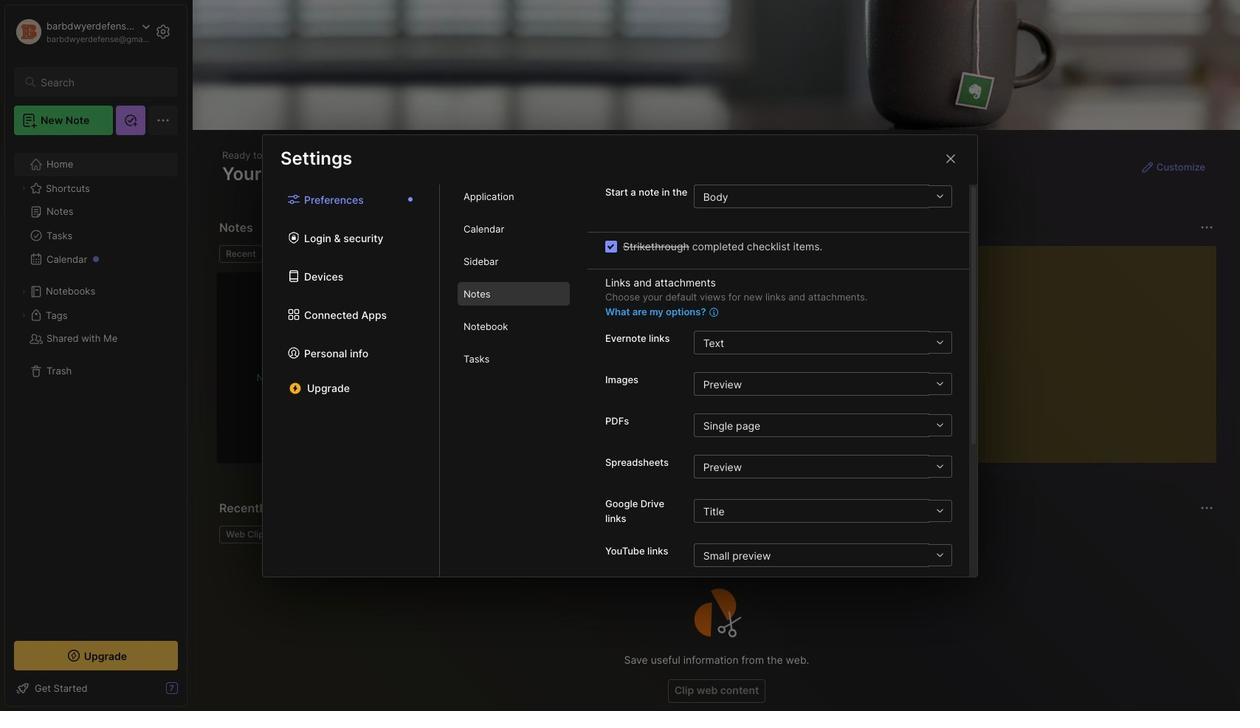 Task type: describe. For each thing, give the bounding box(es) containing it.
Select30 checkbox
[[606, 240, 617, 252]]

Start writing… text field
[[908, 246, 1216, 451]]

Choose default view option for Spreadsheets field
[[694, 455, 953, 479]]

Choose default view option for Evernote links field
[[694, 331, 953, 354]]

main element
[[0, 0, 192, 711]]

settings image
[[154, 23, 172, 41]]

close image
[[942, 150, 960, 167]]



Task type: locate. For each thing, give the bounding box(es) containing it.
tree
[[5, 144, 187, 628]]

tab list
[[263, 185, 440, 576], [440, 185, 588, 576], [219, 245, 872, 263]]

Start a new note in the body or title. field
[[694, 185, 953, 208]]

tab
[[458, 185, 570, 208], [458, 217, 570, 241], [219, 245, 263, 263], [269, 245, 328, 263], [458, 250, 570, 273], [458, 282, 570, 306], [458, 315, 570, 338], [458, 347, 570, 371], [219, 526, 276, 544]]

Search text field
[[41, 75, 165, 89]]

Choose default view option for Images field
[[694, 372, 953, 396]]

Choose default view option for PDFs field
[[694, 414, 953, 437]]

expand tags image
[[19, 311, 28, 320]]

expand notebooks image
[[19, 287, 28, 296]]

tree inside main element
[[5, 144, 187, 628]]

Choose default view option for Google Drive links field
[[694, 499, 953, 523]]

none search field inside main element
[[41, 73, 165, 91]]

Choose default view option for YouTube links field
[[694, 544, 953, 567]]

None search field
[[41, 73, 165, 91]]



Task type: vqa. For each thing, say whether or not it's contained in the screenshot.
new to the left
no



